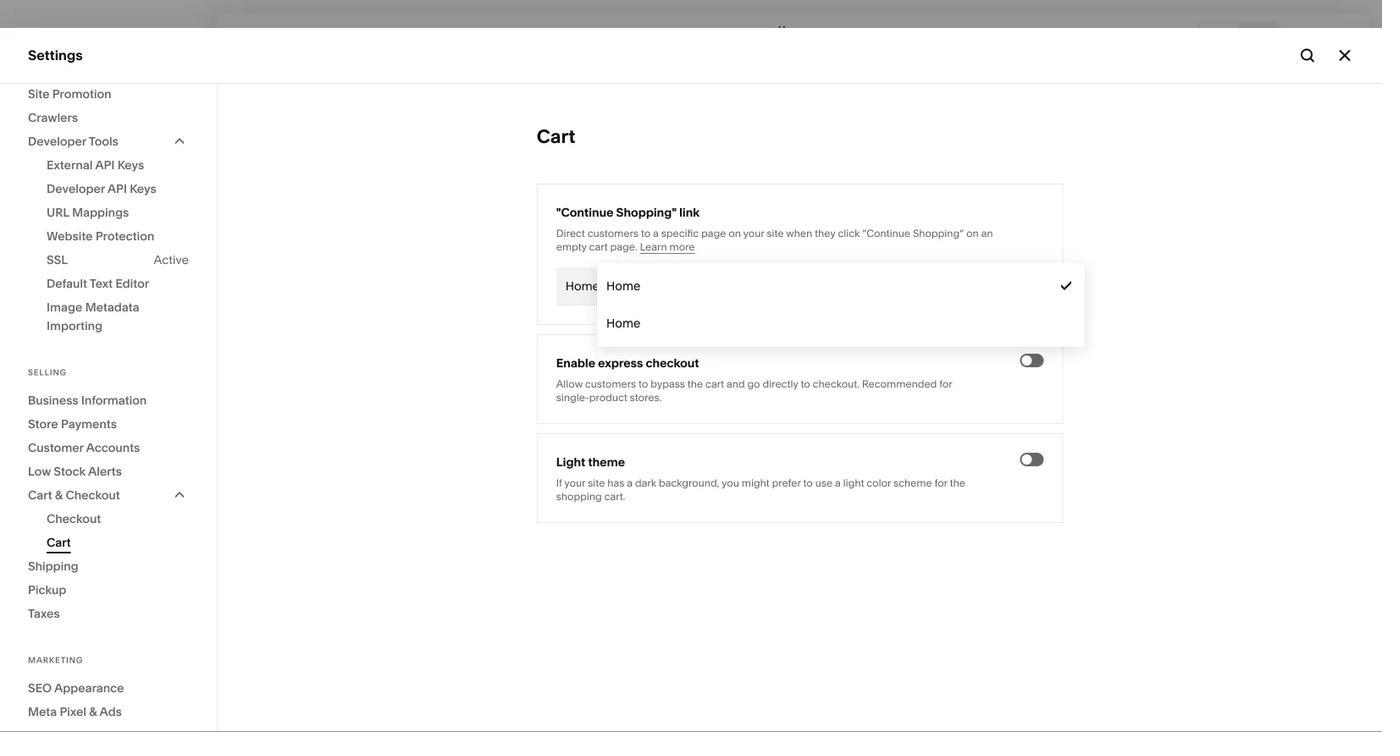 Task type: vqa. For each thing, say whether or not it's contained in the screenshot.
left "be"
no



Task type: locate. For each thing, give the bounding box(es) containing it.
help
[[28, 574, 58, 590]]

& down stock
[[55, 488, 63, 503]]

0 horizontal spatial &
[[55, 488, 63, 503]]

settings down asset
[[28, 543, 81, 560]]

2 marketing from the top
[[28, 656, 83, 666]]

website
[[28, 105, 81, 122], [47, 229, 93, 244]]

0 horizontal spatial cart
[[589, 241, 608, 253]]

cart inside enable express checkout allow customers to bypass the cart and go directly to checkout. recommended for single-product stores.
[[706, 378, 724, 391]]

marketing up contacts
[[28, 165, 94, 182]]

1 marketing from the top
[[28, 165, 94, 182]]

developer inside dropdown button
[[28, 134, 86, 149]]

cart inside 'direct customers to a specific page on your site when they click "continue shopping" on an empty cart page.'
[[589, 241, 608, 253]]

1 horizontal spatial a
[[653, 227, 659, 240]]

cart & checkout link
[[28, 484, 189, 507]]

on left an
[[967, 227, 979, 240]]

your inside 'direct customers to a specific page on your site when they click "continue shopping" on an empty cart page.'
[[743, 227, 765, 240]]

1 vertical spatial &
[[89, 705, 97, 720]]

cart.
[[605, 491, 626, 503]]

customers inside enable express checkout allow customers to bypass the cart and go directly to checkout. recommended for single-product stores.
[[585, 378, 636, 391]]

1 vertical spatial your
[[565, 477, 586, 490]]

developer for developer tools
[[28, 134, 86, 149]]

1 settings from the top
[[28, 47, 83, 64]]

customers up product
[[585, 378, 636, 391]]

dark
[[635, 477, 657, 490]]

default text editor link
[[47, 272, 189, 296]]

0 horizontal spatial your
[[565, 477, 586, 490]]

to up 'learn'
[[641, 227, 651, 240]]

developer api keys
[[47, 182, 156, 196]]

a inside 'direct customers to a specific page on your site when they click "continue shopping" on an empty cart page.'
[[653, 227, 659, 240]]

enable
[[556, 356, 596, 371]]

tab list
[[1200, 23, 1278, 50]]

0 vertical spatial your
[[743, 227, 765, 240]]

customers up page.
[[588, 227, 639, 240]]

on right page
[[729, 227, 741, 240]]

& left ads
[[89, 705, 97, 720]]

1 vertical spatial developer
[[47, 182, 105, 196]]

1 vertical spatial cart
[[706, 378, 724, 391]]

1 horizontal spatial cart
[[706, 378, 724, 391]]

list box containing home
[[597, 268, 1085, 342]]

shopping
[[556, 491, 602, 503]]

image metadata importing link
[[47, 296, 189, 338]]

site left the has at bottom left
[[588, 477, 605, 490]]

1 horizontal spatial the
[[950, 477, 966, 490]]

1 vertical spatial api
[[107, 182, 127, 196]]

the right scheme
[[950, 477, 966, 490]]

meta pixel & ads
[[28, 705, 122, 720]]

website for website
[[28, 105, 81, 122]]

analytics
[[28, 225, 87, 242]]

for inside light theme if your site has a dark background, you might prefer to use a light color scheme for the shopping cart.
[[935, 477, 948, 490]]

cart link
[[47, 531, 189, 555]]

developer down crawlers
[[28, 134, 86, 149]]

page
[[702, 227, 726, 240]]

0 vertical spatial developer
[[28, 134, 86, 149]]

0 horizontal spatial a
[[627, 477, 633, 490]]

site left "when"
[[767, 227, 784, 240]]

contacts link
[[28, 194, 188, 214]]

0 vertical spatial the
[[688, 378, 703, 391]]

your
[[743, 227, 765, 240], [565, 477, 586, 490]]

shopping"
[[616, 205, 677, 220]]

to left the use
[[804, 477, 813, 490]]

0 horizontal spatial the
[[688, 378, 703, 391]]

settings up site promotion
[[28, 47, 83, 64]]

for right "recommended"
[[940, 378, 953, 391]]

0 horizontal spatial on
[[729, 227, 741, 240]]

checkout down cart & checkout
[[47, 512, 101, 527]]

1 horizontal spatial on
[[967, 227, 979, 240]]

recommended
[[862, 378, 937, 391]]

keys up url mappings link
[[130, 182, 156, 196]]

0 vertical spatial customers
[[588, 227, 639, 240]]

1 vertical spatial marketing
[[28, 656, 83, 666]]

selling up business
[[28, 368, 67, 378]]

acuity scheduling
[[28, 255, 145, 272]]

taxes
[[28, 607, 60, 621]]

1 vertical spatial cart
[[28, 488, 52, 503]]

website for website protection
[[47, 229, 93, 244]]

developer tools
[[28, 134, 118, 149]]

home button
[[556, 268, 1044, 305]]

customer
[[28, 441, 84, 455]]

cart left and
[[706, 378, 724, 391]]

keys up 'developer api keys' link
[[118, 158, 144, 172]]

enable express checkout allow customers to bypass the cart and go directly to checkout. recommended for single-product stores.
[[556, 356, 953, 404]]

acuity
[[28, 255, 69, 272]]

keys
[[118, 158, 144, 172], [130, 182, 156, 196]]

api for developer
[[107, 182, 127, 196]]

theme
[[588, 455, 625, 470]]

1 vertical spatial settings
[[28, 543, 81, 560]]

1 vertical spatial for
[[935, 477, 948, 490]]

1 vertical spatial website
[[47, 229, 93, 244]]

website down site promotion
[[28, 105, 81, 122]]

scheduling
[[72, 255, 145, 272]]

api down selling link
[[95, 158, 115, 172]]

your up shopping
[[565, 477, 586, 490]]

url
[[47, 205, 69, 220]]

api up url mappings link
[[107, 182, 127, 196]]

directly
[[763, 378, 799, 391]]

acuity scheduling link
[[28, 255, 188, 274]]

customers inside 'direct customers to a specific page on your site when they click "continue shopping" on an empty cart page.'
[[588, 227, 639, 240]]

light theme if your site has a dark background, you might prefer to use a light color scheme for the shopping cart.
[[556, 455, 966, 503]]

developer down external
[[47, 182, 105, 196]]

text
[[90, 277, 113, 291]]

0 vertical spatial checkout
[[66, 488, 120, 503]]

checkout link
[[47, 507, 189, 531]]

0 vertical spatial &
[[55, 488, 63, 503]]

0 vertical spatial website
[[28, 105, 81, 122]]

bypass
[[651, 378, 685, 391]]

to up stores.
[[639, 378, 648, 391]]

cart down low
[[28, 488, 52, 503]]

cart up shipping
[[47, 536, 71, 550]]

1 horizontal spatial site
[[767, 227, 784, 240]]

0 vertical spatial selling
[[28, 135, 72, 152]]

1 vertical spatial keys
[[130, 182, 156, 196]]

ads
[[100, 705, 122, 720]]

checkout
[[646, 356, 699, 371]]

for
[[940, 378, 953, 391], [935, 477, 948, 490]]

customers
[[588, 227, 639, 240], [585, 378, 636, 391]]

the inside light theme if your site has a dark background, you might prefer to use a light color scheme for the shopping cart.
[[950, 477, 966, 490]]

0 horizontal spatial site
[[588, 477, 605, 490]]

site
[[28, 87, 50, 101]]

a right the has at bottom left
[[627, 477, 633, 490]]

selling down crawlers
[[28, 135, 72, 152]]

1 vertical spatial site
[[588, 477, 605, 490]]

1 vertical spatial the
[[950, 477, 966, 490]]

0 vertical spatial cart
[[589, 241, 608, 253]]

customer accounts
[[28, 441, 140, 455]]

information
[[81, 394, 147, 408]]

to
[[641, 227, 651, 240], [639, 378, 648, 391], [801, 378, 811, 391], [804, 477, 813, 490]]

shopping"
[[913, 227, 964, 240]]

the right bypass
[[688, 378, 703, 391]]

settings link
[[28, 543, 188, 563]]

2 settings from the top
[[28, 543, 81, 560]]

0 vertical spatial settings
[[28, 47, 83, 64]]

0 vertical spatial site
[[767, 227, 784, 240]]

when
[[786, 227, 813, 240]]

1 vertical spatial customers
[[585, 378, 636, 391]]

cart up "continue
[[537, 125, 576, 148]]

low stock alerts link
[[28, 460, 189, 484]]

cart left page.
[[589, 241, 608, 253]]

go
[[748, 378, 760, 391]]

website down url
[[47, 229, 93, 244]]

a up 'learn'
[[653, 227, 659, 240]]

None checkbox
[[1022, 356, 1032, 366], [1022, 455, 1032, 465], [1022, 356, 1032, 366], [1022, 455, 1032, 465]]

marketing up seo
[[28, 656, 83, 666]]

0 vertical spatial marketing
[[28, 165, 94, 182]]

0 vertical spatial for
[[940, 378, 953, 391]]

0 vertical spatial api
[[95, 158, 115, 172]]

0 vertical spatial keys
[[118, 158, 144, 172]]

your right page
[[743, 227, 765, 240]]

cart & checkout
[[28, 488, 120, 503]]

on
[[729, 227, 741, 240], [967, 227, 979, 240]]

stores.
[[630, 392, 662, 404]]

1 horizontal spatial &
[[89, 705, 97, 720]]

marketing
[[28, 165, 94, 182], [28, 656, 83, 666]]

marketing inside marketing link
[[28, 165, 94, 182]]

checkout
[[66, 488, 120, 503], [47, 512, 101, 527]]

developer tools link
[[28, 130, 189, 153]]

1 vertical spatial selling
[[28, 368, 67, 378]]

developer api keys link
[[47, 177, 189, 201]]

2 on from the left
[[967, 227, 979, 240]]

1 horizontal spatial your
[[743, 227, 765, 240]]

list box
[[597, 268, 1085, 342]]

prefer
[[772, 477, 801, 490]]

to inside 'direct customers to a specific page on your site when they click "continue shopping" on an empty cart page.'
[[641, 227, 651, 240]]

a right the use
[[835, 477, 841, 490]]

low stock alerts
[[28, 465, 122, 479]]

url mappings link
[[47, 201, 189, 225]]

for right scheme
[[935, 477, 948, 490]]

business information
[[28, 394, 147, 408]]

use
[[816, 477, 833, 490]]

single-
[[556, 392, 589, 404]]

a
[[653, 227, 659, 240], [627, 477, 633, 490], [835, 477, 841, 490]]

checkout up library
[[66, 488, 120, 503]]



Task type: describe. For each thing, give the bounding box(es) containing it.
active
[[154, 253, 189, 267]]

1 vertical spatial checkout
[[47, 512, 101, 527]]

accounts
[[86, 441, 140, 455]]

"continue
[[556, 205, 614, 220]]

website protection
[[47, 229, 154, 244]]

crawlers link
[[28, 106, 189, 130]]

site inside light theme if your site has a dark background, you might prefer to use a light color scheme for the shopping cart.
[[588, 477, 605, 490]]

taxes link
[[28, 602, 189, 626]]

1 selling from the top
[[28, 135, 72, 152]]

store payments
[[28, 417, 117, 432]]

library
[[68, 513, 113, 530]]

your inside light theme if your site has a dark background, you might prefer to use a light color scheme for the shopping cart.
[[565, 477, 586, 490]]

pixel
[[60, 705, 86, 720]]

asset library link
[[28, 513, 188, 532]]

if
[[556, 477, 562, 490]]

protection
[[96, 229, 154, 244]]

"continue shopping" link
[[556, 205, 700, 220]]

website protection link
[[47, 225, 189, 248]]

they
[[815, 227, 836, 240]]

to right directly
[[801, 378, 811, 391]]

light
[[844, 477, 864, 490]]

store payments link
[[28, 413, 189, 436]]

site promotion link
[[28, 82, 189, 106]]

home inside popup button
[[566, 279, 600, 294]]

& inside dropdown button
[[55, 488, 63, 503]]

color
[[867, 477, 891, 490]]

low
[[28, 465, 51, 479]]

website link
[[28, 104, 188, 124]]

seo appearance
[[28, 682, 124, 696]]

0 vertical spatial cart
[[537, 125, 576, 148]]

help link
[[28, 573, 58, 591]]

learn
[[640, 241, 667, 253]]

asset
[[28, 513, 65, 530]]

background,
[[659, 477, 720, 490]]

cart inside dropdown button
[[28, 488, 52, 503]]

learn more link
[[640, 241, 695, 254]]

analytics link
[[28, 225, 188, 244]]

pickup
[[28, 583, 66, 598]]

you
[[722, 477, 740, 490]]

empty
[[556, 241, 587, 253]]

tools
[[89, 134, 118, 149]]

site promotion
[[28, 87, 111, 101]]

learn more
[[640, 241, 695, 253]]

selling link
[[28, 134, 188, 154]]

to inside light theme if your site has a dark background, you might prefer to use a light color scheme for the shopping cart.
[[804, 477, 813, 490]]

importing
[[47, 319, 103, 333]]

promotion
[[52, 87, 111, 101]]

seo appearance link
[[28, 677, 189, 701]]

alerts
[[88, 465, 122, 479]]

metadata
[[85, 300, 139, 315]]

meta
[[28, 705, 57, 720]]

editor
[[116, 277, 149, 291]]

pickup link
[[28, 579, 189, 602]]

might
[[742, 477, 770, 490]]

developer tools button
[[28, 130, 189, 153]]

scheme
[[894, 477, 933, 490]]

stock
[[54, 465, 86, 479]]

2 selling from the top
[[28, 368, 67, 378]]

meta pixel & ads link
[[28, 701, 189, 724]]

crawlers
[[28, 111, 78, 125]]

1 on from the left
[[729, 227, 741, 240]]

link
[[680, 205, 700, 220]]

2 horizontal spatial a
[[835, 477, 841, 490]]

business information link
[[28, 389, 189, 413]]

direct
[[556, 227, 585, 240]]

external api keys
[[47, 158, 144, 172]]

shipping
[[28, 560, 78, 574]]

payments
[[61, 417, 117, 432]]

for inside enable express checkout allow customers to bypass the cart and go directly to checkout. recommended for single-product stores.
[[940, 378, 953, 391]]

business
[[28, 394, 78, 408]]

more
[[670, 241, 695, 253]]

the inside enable express checkout allow customers to bypass the cart and go directly to checkout. recommended for single-product stores.
[[688, 378, 703, 391]]

developer for developer api keys
[[47, 182, 105, 196]]

url mappings
[[47, 205, 129, 220]]

light
[[556, 455, 586, 470]]

product
[[589, 392, 628, 404]]

site inside 'direct customers to a specific page on your site when they click "continue shopping" on an empty cart page.'
[[767, 227, 784, 240]]

contacts
[[28, 195, 86, 212]]

allow
[[556, 378, 583, 391]]

mappings
[[72, 205, 129, 220]]

external api keys link
[[47, 153, 189, 177]]

express
[[598, 356, 643, 371]]

shipping link
[[28, 555, 189, 579]]

image
[[47, 300, 82, 315]]

appearance
[[54, 682, 124, 696]]

cart & checkout button
[[28, 484, 189, 507]]

2 vertical spatial cart
[[47, 536, 71, 550]]

api for external
[[95, 158, 115, 172]]

seo
[[28, 682, 52, 696]]

keys for external api keys
[[118, 158, 144, 172]]

checkout inside dropdown button
[[66, 488, 120, 503]]

specific
[[661, 227, 699, 240]]

keys for developer api keys
[[130, 182, 156, 196]]

image metadata importing
[[47, 300, 139, 333]]



